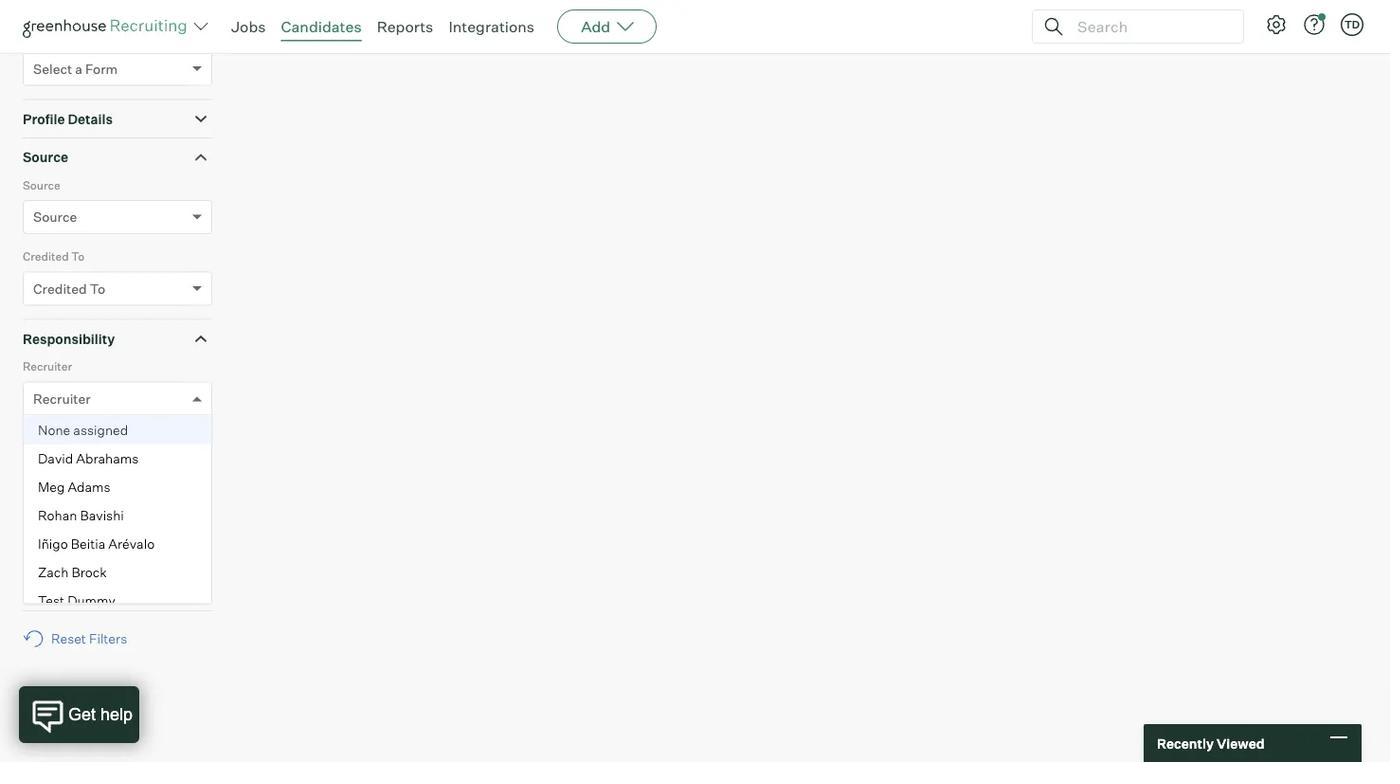 Task type: vqa. For each thing, say whether or not it's contained in the screenshot.
The Default associated with Default Candidate Auto Reply
no



Task type: describe. For each thing, give the bounding box(es) containing it.
i'm
[[75, 504, 92, 519]]

education
[[23, 584, 88, 601]]

form element
[[23, 28, 212, 100]]

tasks
[[78, 546, 116, 562]]

1 vertical spatial form
[[85, 61, 118, 77]]

meg adams
[[38, 479, 111, 495]]

who
[[46, 504, 72, 519]]

pipeline
[[23, 546, 75, 562]]

assigned
[[73, 422, 128, 439]]

0 vertical spatial credited
[[23, 250, 69, 264]]

test dummy
[[38, 593, 115, 609]]

who i'm following
[[46, 504, 149, 519]]

reset
[[51, 631, 86, 648]]

1 horizontal spatial to
[[90, 281, 105, 297]]

filters
[[89, 631, 127, 648]]

add
[[581, 17, 611, 36]]

Who I'm Following checkbox
[[27, 504, 39, 516]]

brock
[[71, 564, 107, 581]]

select
[[33, 61, 72, 77]]

reports link
[[377, 17, 434, 36]]

configure image
[[1265, 13, 1288, 36]]

jobs link
[[231, 17, 266, 36]]

none assigned option
[[24, 416, 211, 445]]

1 vertical spatial coordinator
[[33, 462, 107, 479]]

recently viewed
[[1157, 735, 1265, 751]]

reset filters
[[51, 631, 127, 648]]

david abrahams
[[38, 450, 139, 467]]

credited to element
[[23, 248, 212, 320]]

1 vertical spatial credited to
[[33, 281, 105, 297]]

meg adams option
[[24, 473, 211, 502]]

0 vertical spatial recruiter
[[23, 360, 72, 374]]

beitia
[[71, 536, 105, 552]]

pipeline tasks
[[23, 546, 116, 562]]

source element
[[23, 176, 212, 248]]

david
[[38, 450, 73, 467]]

adams
[[68, 479, 111, 495]]

iñigo beitia arévalo option
[[24, 530, 211, 558]]

iñigo beitia arévalo
[[38, 536, 155, 552]]

responsibility
[[23, 331, 115, 348]]

meg
[[38, 479, 65, 495]]

greenhouse recruiting image
[[23, 15, 193, 38]]



Task type: locate. For each thing, give the bounding box(es) containing it.
credited
[[23, 250, 69, 264], [33, 281, 87, 297]]

0 horizontal spatial to
[[71, 250, 85, 264]]

zach brock option
[[24, 558, 211, 587]]

td button
[[1337, 9, 1368, 40]]

list box inside 'recruiter' element
[[24, 416, 211, 615]]

zach
[[38, 564, 69, 581]]

bavishi
[[80, 507, 124, 524]]

None field
[[33, 383, 38, 415]]

credited to down source element
[[23, 250, 85, 264]]

1 vertical spatial source
[[23, 178, 60, 193]]

credited to
[[23, 250, 85, 264], [33, 281, 105, 297]]

viewed
[[1217, 735, 1265, 751]]

0 vertical spatial to
[[71, 250, 85, 264]]

integrations link
[[449, 17, 535, 36]]

to
[[71, 250, 85, 264], [90, 281, 105, 297]]

profile
[[23, 111, 65, 128]]

coordinator element
[[23, 430, 212, 501]]

0 vertical spatial coordinator
[[23, 431, 86, 446]]

recruiter up none
[[33, 391, 91, 407]]

rohan
[[38, 507, 77, 524]]

rohan bavishi option
[[24, 502, 211, 530]]

a
[[75, 61, 82, 77]]

rohan bavishi
[[38, 507, 124, 524]]

list box containing none assigned
[[24, 416, 211, 615]]

integrations
[[449, 17, 535, 36]]

0 horizontal spatial form
[[23, 30, 51, 44]]

recruiter
[[23, 360, 72, 374], [33, 391, 91, 407]]

form right a
[[85, 61, 118, 77]]

to down source element
[[71, 250, 85, 264]]

credited up responsibility
[[33, 281, 87, 297]]

iñigo
[[38, 536, 68, 552]]

form
[[23, 30, 51, 44], [85, 61, 118, 77]]

recruiter element
[[23, 358, 212, 615]]

recently
[[1157, 735, 1214, 751]]

Search text field
[[1073, 13, 1227, 40]]

none assigned
[[38, 422, 128, 439]]

candidates link
[[281, 17, 362, 36]]

source for credited to element
[[23, 178, 60, 193]]

credited to up responsibility
[[33, 281, 105, 297]]

david abrahams option
[[24, 445, 211, 473]]

td
[[1345, 18, 1360, 31]]

1 vertical spatial recruiter
[[33, 391, 91, 407]]

list box
[[24, 416, 211, 615]]

reports
[[377, 17, 434, 36]]

1 vertical spatial credited
[[33, 281, 87, 297]]

following
[[95, 504, 149, 519]]

abrahams
[[76, 450, 139, 467]]

details
[[68, 111, 113, 128]]

td button
[[1341, 13, 1364, 36]]

source for source element
[[23, 149, 68, 166]]

0 vertical spatial form
[[23, 30, 51, 44]]

0 vertical spatial credited to
[[23, 250, 85, 264]]

credited down source element
[[23, 250, 69, 264]]

test
[[38, 593, 65, 609]]

form up select
[[23, 30, 51, 44]]

jobs
[[231, 17, 266, 36]]

coordinator
[[23, 431, 86, 446], [33, 462, 107, 479]]

source
[[23, 149, 68, 166], [23, 178, 60, 193], [33, 209, 77, 226]]

add button
[[557, 9, 657, 44]]

select a form
[[33, 61, 118, 77]]

zach brock
[[38, 564, 107, 581]]

to up responsibility
[[90, 281, 105, 297]]

recruiter down responsibility
[[23, 360, 72, 374]]

candidates
[[281, 17, 362, 36]]

2 vertical spatial source
[[33, 209, 77, 226]]

test dummy option
[[24, 587, 211, 615]]

profile details
[[23, 111, 113, 128]]

dummy
[[67, 593, 115, 609]]

none field inside 'recruiter' element
[[33, 383, 38, 415]]

reset filters button
[[23, 621, 137, 657]]

none
[[38, 422, 70, 439]]

1 vertical spatial to
[[90, 281, 105, 297]]

1 horizontal spatial form
[[85, 61, 118, 77]]

arévalo
[[108, 536, 155, 552]]

0 vertical spatial source
[[23, 149, 68, 166]]



